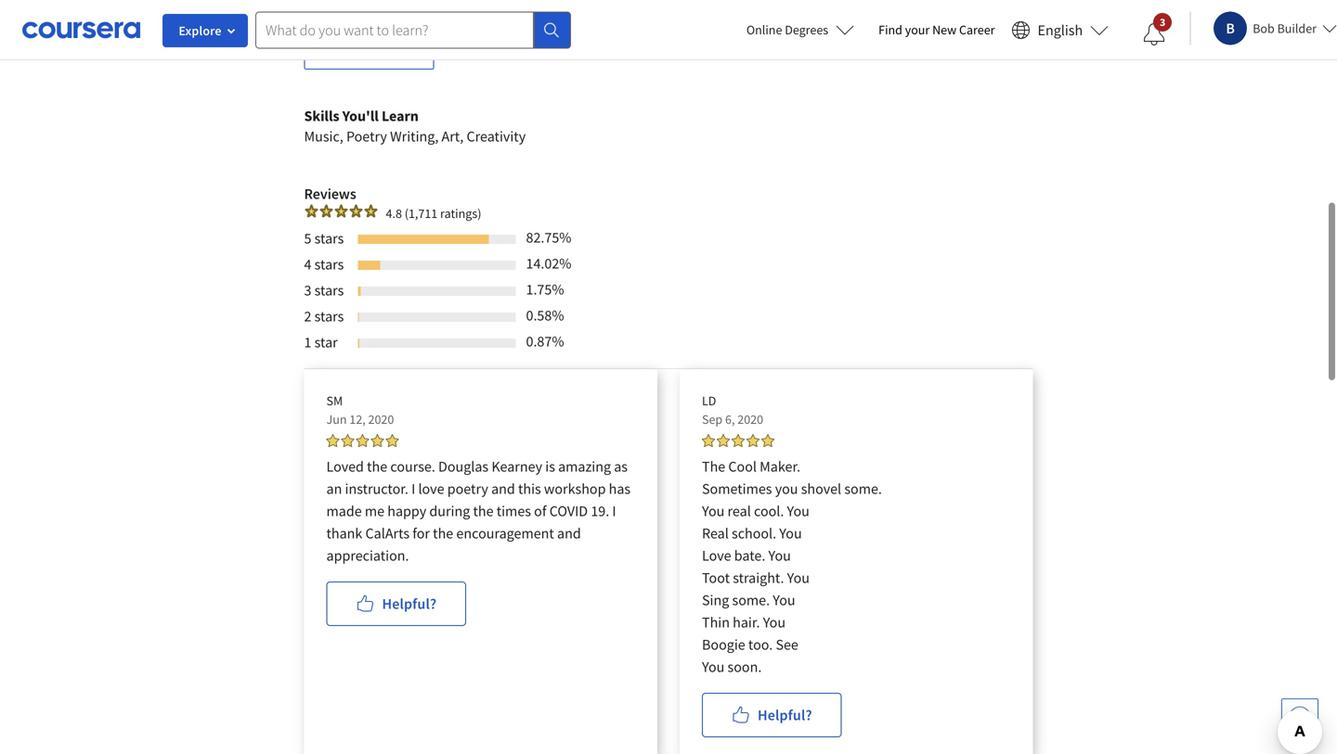 Task type: locate. For each thing, give the bounding box(es) containing it.
shovel
[[801, 480, 841, 498]]

helpful? down appreciation.
[[382, 595, 437, 614]]

2020 for sm jun 12, 2020
[[368, 411, 394, 428]]

online
[[746, 21, 782, 38]]

bob
[[1253, 20, 1275, 37]]

sep
[[702, 411, 723, 428]]

1
[[304, 333, 311, 352]]

filled star image down the sm jun 12, 2020
[[371, 434, 384, 447]]

view
[[324, 38, 355, 56]]

the up instructor.
[[367, 458, 387, 476]]

2020 right 12,
[[368, 411, 394, 428]]

0 horizontal spatial helpful?
[[382, 595, 437, 614]]

and down the covid
[[557, 524, 581, 543]]

see
[[776, 636, 798, 654]]

1 horizontal spatial and
[[557, 524, 581, 543]]

0 horizontal spatial 3
[[304, 281, 311, 300]]

82.75%
[[526, 228, 571, 247]]

2020 inside the ld sep 6, 2020
[[737, 411, 763, 428]]

0 horizontal spatial some.
[[732, 591, 770, 610]]

4 stars
[[304, 255, 344, 274]]

stars right 2
[[314, 307, 344, 326]]

sm jun 12, 2020
[[326, 393, 394, 428]]

the
[[367, 458, 387, 476], [473, 502, 494, 521], [433, 524, 453, 543]]

i right the 19.
[[612, 502, 616, 521]]

4.8
[[386, 205, 402, 222]]

1 vertical spatial i
[[612, 502, 616, 521]]

filled star image down "6,"
[[717, 434, 730, 447]]

None search field
[[255, 12, 571, 49]]

3 down 4
[[304, 281, 311, 300]]

3 for 3 stars
[[304, 281, 311, 300]]

find your new career
[[878, 21, 995, 38]]

stars right 4
[[314, 255, 344, 274]]

writing,
[[390, 127, 439, 146]]

4 stars from the top
[[314, 307, 344, 326]]

3 inside dropdown button
[[1160, 15, 1166, 29]]

2 vertical spatial the
[[433, 524, 453, 543]]

happy
[[387, 502, 426, 521]]

0 vertical spatial i
[[411, 480, 415, 498]]

builder
[[1277, 20, 1317, 37]]

poetry
[[447, 480, 488, 498]]

thank
[[326, 524, 362, 543]]

filled star image down 12,
[[341, 434, 354, 447]]

helpful? down soon.
[[758, 706, 812, 725]]

english
[[1038, 21, 1083, 39]]

instructor.
[[345, 480, 408, 498]]

1 vertical spatial and
[[557, 524, 581, 543]]

2020 right "6,"
[[737, 411, 763, 428]]

helpful? button down appreciation.
[[326, 582, 466, 627]]

3 button
[[1128, 12, 1180, 57]]

some.
[[844, 480, 882, 498], [732, 591, 770, 610]]

1 horizontal spatial helpful?
[[758, 706, 812, 725]]

you'll
[[342, 107, 379, 125]]

1 horizontal spatial 3
[[1160, 15, 1166, 29]]

1 2020 from the left
[[368, 411, 394, 428]]

toot
[[702, 569, 730, 588]]

0 vertical spatial and
[[491, 480, 515, 498]]

loved the course. douglas kearney is amazing as an instructor. i love poetry and this workshop has made me happy during the times of covid 19. i thank calarts for the encouragement and appreciation.
[[326, 458, 631, 565]]

some. up hair.
[[732, 591, 770, 610]]

filled star image
[[304, 204, 319, 218], [319, 204, 334, 218], [334, 204, 349, 218], [364, 204, 378, 218], [356, 434, 369, 447], [386, 434, 399, 447], [732, 434, 745, 447], [747, 434, 760, 447], [761, 434, 774, 447]]

the right the for
[[433, 524, 453, 543]]

real
[[728, 502, 751, 521]]

2020
[[368, 411, 394, 428], [737, 411, 763, 428]]

5
[[304, 229, 311, 248]]

the cool maker. sometimes you shovel some. you real cool. you real school. you love bate. you toot straight. you sing some. you thin hair. you boogie too. see you soon.
[[702, 458, 882, 677]]

star
[[314, 333, 338, 352]]

calarts
[[365, 524, 410, 543]]

helpful? button down soon.
[[702, 693, 842, 738]]

stars
[[314, 229, 344, 248], [314, 255, 344, 274], [314, 281, 344, 300], [314, 307, 344, 326]]

straight.
[[733, 569, 784, 588]]

2 stars from the top
[[314, 255, 344, 274]]

online degrees button
[[732, 9, 869, 50]]

2 horizontal spatial the
[[473, 502, 494, 521]]

2
[[304, 307, 311, 326]]

ld sep 6, 2020
[[702, 393, 763, 428]]

some. right shovel on the bottom right of page
[[844, 480, 882, 498]]

appreciation.
[[326, 547, 409, 565]]

0 vertical spatial some.
[[844, 480, 882, 498]]

0 horizontal spatial 2020
[[368, 411, 394, 428]]

1 horizontal spatial i
[[612, 502, 616, 521]]

helpful? button
[[326, 582, 466, 627], [702, 693, 842, 738]]

1.75%
[[526, 280, 564, 299]]

sm
[[326, 393, 343, 409]]

filled star image down the sep
[[702, 434, 715, 447]]

you
[[702, 502, 725, 521], [787, 502, 810, 521], [779, 524, 802, 543], [768, 547, 791, 565], [787, 569, 810, 588], [773, 591, 795, 610], [763, 614, 786, 632], [702, 658, 725, 677]]

stars for 2 stars
[[314, 307, 344, 326]]

1 horizontal spatial 2020
[[737, 411, 763, 428]]

0 vertical spatial helpful? button
[[326, 582, 466, 627]]

course.
[[390, 458, 435, 476]]

stars right 5 on the top left of the page
[[314, 229, 344, 248]]

new
[[932, 21, 957, 38]]

i
[[411, 480, 415, 498], [612, 502, 616, 521]]

1 stars from the top
[[314, 229, 344, 248]]

0 horizontal spatial and
[[491, 480, 515, 498]]

the down poetry
[[473, 502, 494, 521]]

loved
[[326, 458, 364, 476]]

is
[[545, 458, 555, 476]]

0 horizontal spatial the
[[367, 458, 387, 476]]

career
[[959, 21, 995, 38]]

an
[[326, 480, 342, 498]]

2020 inside the sm jun 12, 2020
[[368, 411, 394, 428]]

boogie
[[702, 636, 745, 654]]

help center image
[[1289, 707, 1311, 729]]

ratings)
[[440, 205, 481, 222]]

find
[[878, 21, 902, 38]]

view syllabus
[[324, 38, 414, 56]]

love
[[418, 480, 444, 498]]

helpful?
[[382, 595, 437, 614], [758, 706, 812, 725]]

0 vertical spatial helpful?
[[382, 595, 437, 614]]

0 horizontal spatial helpful? button
[[326, 582, 466, 627]]

1 vertical spatial helpful? button
[[702, 693, 842, 738]]

syllabus
[[358, 38, 414, 56]]

the
[[702, 458, 725, 476]]

stars up 2 stars
[[314, 281, 344, 300]]

3 stars from the top
[[314, 281, 344, 300]]

hair.
[[733, 614, 760, 632]]

degrees
[[785, 21, 828, 38]]

2 2020 from the left
[[737, 411, 763, 428]]

3 left b
[[1160, 15, 1166, 29]]

3 stars
[[304, 281, 344, 300]]

0 vertical spatial 3
[[1160, 15, 1166, 29]]

of
[[534, 502, 546, 521]]

b
[[1226, 19, 1235, 38]]

during
[[429, 502, 470, 521]]

1 vertical spatial 3
[[304, 281, 311, 300]]

art,
[[442, 127, 464, 146]]

find your new career link
[[869, 19, 1004, 42]]

i left love
[[411, 480, 415, 498]]

and up times
[[491, 480, 515, 498]]

filled star image
[[349, 204, 364, 218], [326, 434, 339, 447], [341, 434, 354, 447], [371, 434, 384, 447], [702, 434, 715, 447], [717, 434, 730, 447]]

and
[[491, 480, 515, 498], [557, 524, 581, 543]]



Task type: vqa. For each thing, say whether or not it's contained in the screenshot.
bottom Visualizing
no



Task type: describe. For each thing, give the bounding box(es) containing it.
for
[[412, 524, 430, 543]]

19.
[[591, 502, 609, 521]]

thin
[[702, 614, 730, 632]]

you right straight.
[[787, 569, 810, 588]]

learn
[[382, 107, 419, 125]]

1 vertical spatial some.
[[732, 591, 770, 610]]

school.
[[732, 524, 776, 543]]

1 horizontal spatial the
[[433, 524, 453, 543]]

filled star image down reviews
[[349, 204, 364, 218]]

stars for 4 stars
[[314, 255, 344, 274]]

1 vertical spatial helpful?
[[758, 706, 812, 725]]

this
[[518, 480, 541, 498]]

douglas
[[438, 458, 489, 476]]

0 vertical spatial the
[[367, 458, 387, 476]]

kearney
[[491, 458, 542, 476]]

online degrees
[[746, 21, 828, 38]]

your
[[905, 21, 930, 38]]

love
[[702, 547, 731, 565]]

explore
[[179, 22, 222, 39]]

sing
[[702, 591, 729, 610]]

maker.
[[760, 458, 800, 476]]

0.87%
[[526, 332, 564, 351]]

0 horizontal spatial i
[[411, 480, 415, 498]]

bate.
[[734, 547, 765, 565]]

coursera image
[[22, 15, 140, 45]]

you down straight.
[[773, 591, 795, 610]]

explore button
[[162, 14, 248, 47]]

0.58%
[[526, 306, 564, 325]]

view syllabus button
[[304, 25, 434, 69]]

as
[[614, 458, 628, 476]]

you up see
[[763, 614, 786, 632]]

soon.
[[728, 658, 762, 677]]

encouragement
[[456, 524, 554, 543]]

you up the "real" at the right bottom of the page
[[702, 502, 725, 521]]

2 stars
[[304, 307, 344, 326]]

1 horizontal spatial some.
[[844, 480, 882, 498]]

you down you
[[787, 502, 810, 521]]

bob builder
[[1253, 20, 1317, 37]]

has
[[609, 480, 631, 498]]

you right bate. at the right of the page
[[768, 547, 791, 565]]

amazing
[[558, 458, 611, 476]]

stars for 5 stars
[[314, 229, 344, 248]]

1 horizontal spatial helpful? button
[[702, 693, 842, 738]]

you down 'cool.'
[[779, 524, 802, 543]]

4.8 (1,711 ratings)
[[386, 205, 481, 222]]

filled star image down jun
[[326, 434, 339, 447]]

What do you want to learn? text field
[[255, 12, 534, 49]]

skills
[[304, 107, 339, 125]]

3 for 3
[[1160, 15, 1166, 29]]

times
[[496, 502, 531, 521]]

real
[[702, 524, 729, 543]]

workshop
[[544, 480, 606, 498]]

english button
[[1004, 0, 1116, 60]]

you
[[775, 480, 798, 498]]

5 stars
[[304, 229, 344, 248]]

1 vertical spatial the
[[473, 502, 494, 521]]

jun
[[326, 411, 347, 428]]

poetry
[[346, 127, 387, 146]]

made
[[326, 502, 362, 521]]

1 star
[[304, 333, 338, 352]]

6,
[[725, 411, 735, 428]]

me
[[365, 502, 384, 521]]

skills you'll learn music, poetry writing, art, creativity
[[304, 107, 526, 146]]

sometimes
[[702, 480, 772, 498]]

14.02%
[[526, 254, 571, 273]]

12,
[[349, 411, 366, 428]]

(1,711
[[405, 205, 438, 222]]

music,
[[304, 127, 343, 146]]

4
[[304, 255, 311, 274]]

too.
[[748, 636, 773, 654]]

stars for 3 stars
[[314, 281, 344, 300]]

cool
[[728, 458, 757, 476]]

covid
[[549, 502, 588, 521]]

show notifications image
[[1143, 23, 1165, 45]]

cool.
[[754, 502, 784, 521]]

2020 for ld sep 6, 2020
[[737, 411, 763, 428]]

you down the boogie
[[702, 658, 725, 677]]

ld
[[702, 393, 716, 409]]

reviews
[[304, 185, 356, 203]]



